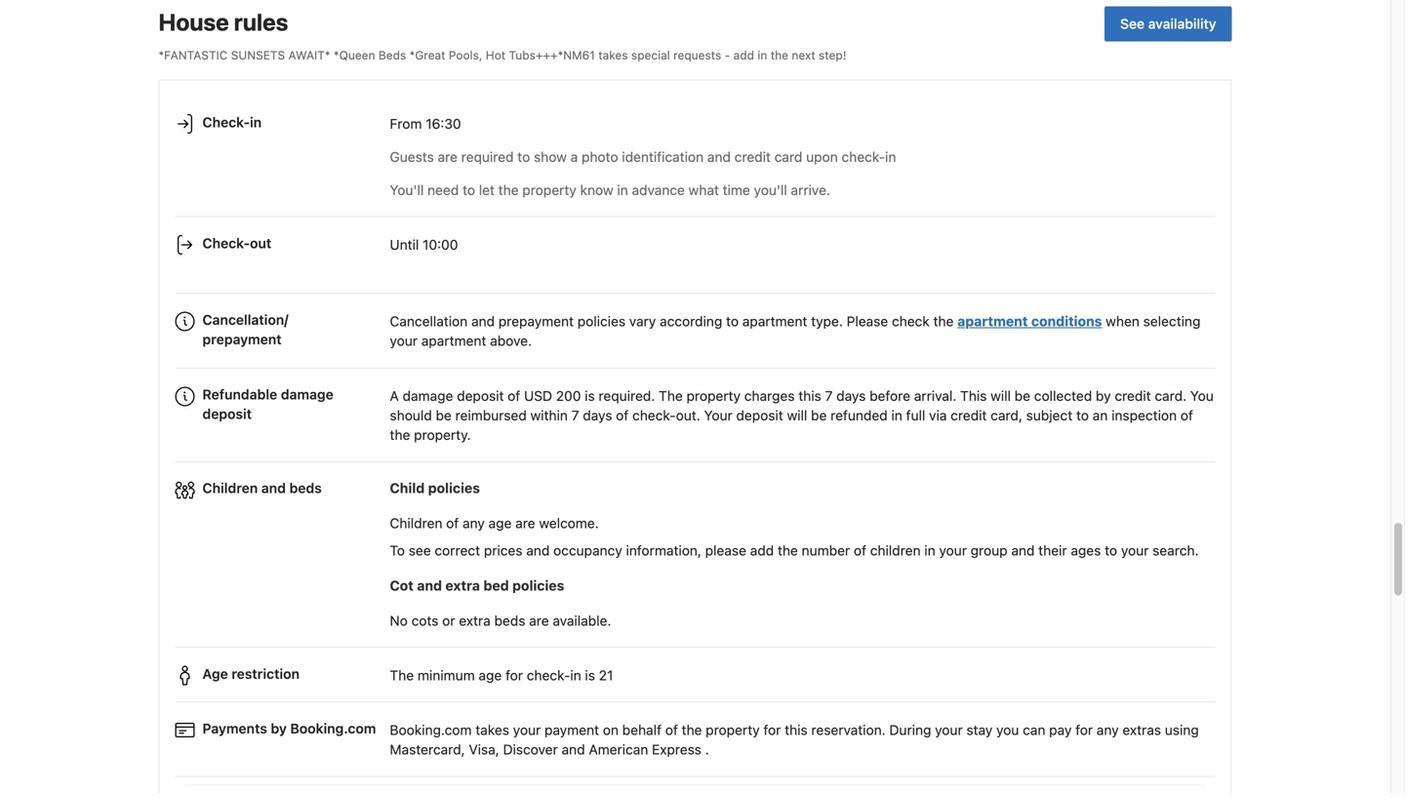 Task type: describe. For each thing, give the bounding box(es) containing it.
when selecting your apartment above.
[[390, 313, 1201, 349]]

200
[[556, 388, 581, 404]]

should
[[390, 408, 432, 424]]

1 horizontal spatial days
[[837, 388, 866, 404]]

check- for out
[[203, 235, 250, 251]]

to
[[390, 543, 405, 559]]

in inside a damage deposit of usd 200 is required. the property charges this 7 days before arrival. this will be collected by credit card. you should be reimbursed within 7 days of check-out. your deposit will be refunded in full via credit card, subject to an inspection of the property.
[[892, 408, 903, 424]]

out
[[250, 235, 272, 251]]

on
[[603, 723, 619, 739]]

await*
[[289, 48, 331, 62]]

from 16:30
[[390, 116, 461, 132]]

until
[[390, 237, 419, 253]]

cot
[[390, 578, 414, 594]]

of up the correct
[[446, 515, 459, 531]]

to right ages
[[1105, 543, 1118, 559]]

the right 'let'
[[499, 182, 519, 198]]

identification
[[622, 149, 704, 165]]

conditions
[[1032, 313, 1103, 329]]

charges
[[745, 388, 795, 404]]

1 vertical spatial credit
[[1115, 388, 1152, 404]]

out.
[[676, 408, 701, 424]]

tubs+++*nm61
[[509, 48, 595, 62]]

0 vertical spatial prepayment
[[499, 313, 574, 329]]

in right the -
[[758, 48, 768, 62]]

1 vertical spatial add
[[751, 543, 774, 559]]

your up ​discover
[[513, 723, 541, 739]]

*fantastic sunsets await* *queen beds *great pools, hot tubs+++*nm61 takes special requests - add in the next step!
[[159, 48, 847, 62]]

0 horizontal spatial any
[[463, 515, 485, 531]]

your inside when selecting your apartment above.
[[390, 333, 418, 349]]

card.
[[1155, 388, 1187, 404]]

guests
[[390, 149, 434, 165]]

21
[[599, 668, 614, 684]]

cot and extra bed policies
[[390, 578, 565, 594]]

minimum
[[418, 668, 475, 684]]

you
[[1191, 388, 1214, 404]]

see availability button
[[1105, 6, 1233, 42]]

check-in
[[203, 114, 262, 130]]

required
[[462, 149, 514, 165]]

next
[[792, 48, 816, 62]]

any inside booking.com takes your payment on behalf of the property for this reservation. during your stay you can pay for any extras using mastercard, ​visa, ​discover  and  american express .
[[1097, 723, 1120, 739]]

american
[[589, 742, 649, 758]]

to see correct prices and occupancy information, please add the number of children in your group and their ages to your search.
[[390, 543, 1199, 559]]

property inside a damage deposit of usd 200 is required. the property charges this 7 days before arrival. this will be collected by credit card. you should be reimbursed within 7 days of check-out. your deposit will be refunded in full via credit card, subject to an inspection of the property.
[[687, 388, 741, 404]]

by inside a damage deposit of usd 200 is required. the property charges this 7 days before arrival. this will be collected by credit card. you should be reimbursed within 7 days of check-out. your deposit will be refunded in full via credit card, subject to an inspection of the property.
[[1096, 388, 1112, 404]]

2 horizontal spatial for
[[1076, 723, 1094, 739]]

your
[[704, 408, 733, 424]]

the inside a damage deposit of usd 200 is required. the property charges this 7 days before arrival. this will be collected by credit card. you should be reimbursed within 7 days of check-out. your deposit will be refunded in full via credit card, subject to an inspection of the property.
[[390, 427, 410, 443]]

children for children and beds
[[203, 481, 258, 497]]

of right number
[[854, 543, 867, 559]]

usd
[[524, 388, 553, 404]]

check- inside a damage deposit of usd 200 is required. the property charges this 7 days before arrival. this will be collected by credit card. you should be reimbursed within 7 days of check-out. your deposit will be refunded in full via credit card, subject to an inspection of the property.
[[633, 408, 676, 424]]

0 vertical spatial extra
[[446, 578, 480, 594]]

cancellation/
[[203, 312, 289, 328]]

in down sunsets
[[250, 114, 262, 130]]

cancellation/ prepayment
[[203, 312, 289, 347]]

their
[[1039, 543, 1068, 559]]

*fantastic
[[159, 48, 228, 62]]

0 vertical spatial are
[[438, 149, 458, 165]]

you'll
[[754, 182, 788, 198]]

during
[[890, 723, 932, 739]]

reimbursed
[[456, 408, 527, 424]]

0 horizontal spatial credit
[[735, 149, 771, 165]]

0 horizontal spatial 7
[[572, 408, 579, 424]]

information,
[[626, 543, 702, 559]]

1 vertical spatial are
[[516, 515, 536, 531]]

in right the know
[[617, 182, 629, 198]]

1 vertical spatial policies
[[428, 480, 480, 496]]

using
[[1166, 723, 1200, 739]]

children for children of any age are welcome.
[[390, 515, 443, 531]]

search.
[[1153, 543, 1199, 559]]

of inside booking.com takes your payment on behalf of the property for this reservation. during your stay you can pay for any extras using mastercard, ​visa, ​discover  and  american express .
[[666, 723, 678, 739]]

see availability
[[1121, 16, 1217, 32]]

1 horizontal spatial apartment
[[743, 313, 808, 329]]

deposit for a
[[457, 388, 504, 404]]

refundable
[[203, 387, 277, 403]]

express
[[652, 742, 702, 758]]

a damage deposit of usd 200 is required. the property charges this 7 days before arrival. this will be collected by credit card. you should be reimbursed within 7 days of check-out. your deposit will be refunded in full via credit card, subject to an inspection of the property.
[[390, 388, 1214, 443]]

a
[[571, 149, 578, 165]]

according
[[660, 313, 723, 329]]

step!
[[819, 48, 847, 62]]

prepayment inside cancellation/ prepayment
[[203, 331, 282, 347]]

subject
[[1027, 408, 1073, 424]]

is for 21
[[585, 668, 596, 684]]

special
[[632, 48, 670, 62]]

your left the stay
[[936, 723, 963, 739]]

cancellation
[[390, 313, 468, 329]]

via
[[930, 408, 947, 424]]

0 vertical spatial policies
[[578, 313, 626, 329]]

please
[[847, 313, 889, 329]]

arrive.
[[791, 182, 831, 198]]

bed
[[484, 578, 509, 594]]

payments
[[203, 721, 267, 737]]

required.
[[599, 388, 655, 404]]

of down you
[[1181, 408, 1194, 424]]

1 vertical spatial beds
[[495, 613, 526, 629]]

check- for in
[[203, 114, 250, 130]]

refundable damage deposit
[[203, 387, 334, 422]]

and down refundable damage deposit
[[262, 481, 286, 497]]

advance
[[632, 182, 685, 198]]

in right children
[[925, 543, 936, 559]]

correct
[[435, 543, 480, 559]]

beds
[[379, 48, 406, 62]]

apartment inside when selecting your apartment above.
[[422, 333, 487, 349]]

until 10:00
[[390, 237, 458, 253]]

2 vertical spatial credit
[[951, 408, 987, 424]]

the minimum age for check-in is 21
[[390, 668, 614, 684]]

-
[[725, 48, 731, 62]]

1 horizontal spatial policies
[[513, 578, 565, 594]]

0 vertical spatial 7
[[826, 388, 833, 404]]

full
[[907, 408, 926, 424]]

can
[[1023, 723, 1046, 739]]

is for required.
[[585, 388, 595, 404]]

damage for a
[[403, 388, 453, 404]]

in left 21
[[571, 668, 582, 684]]

0 horizontal spatial be
[[436, 408, 452, 424]]

0 horizontal spatial the
[[390, 668, 414, 684]]

the left number
[[778, 543, 798, 559]]

you'll
[[390, 182, 424, 198]]

cancellation and prepayment policies vary according to apartment type. please check the apartment conditions
[[390, 313, 1103, 329]]

2 vertical spatial are
[[529, 613, 549, 629]]

no
[[390, 613, 408, 629]]

see
[[1121, 16, 1145, 32]]

to left show
[[518, 149, 530, 165]]

2 horizontal spatial apartment
[[958, 313, 1029, 329]]

of down required.
[[616, 408, 629, 424]]



Task type: vqa. For each thing, say whether or not it's contained in the screenshot.
right check-
yes



Task type: locate. For each thing, give the bounding box(es) containing it.
property up your
[[687, 388, 741, 404]]

to left 'let'
[[463, 182, 475, 198]]

this
[[799, 388, 822, 404], [785, 723, 808, 739]]

child
[[390, 480, 425, 496]]

0 vertical spatial takes
[[599, 48, 628, 62]]

hot
[[486, 48, 506, 62]]

1 vertical spatial check-
[[633, 408, 676, 424]]

0 horizontal spatial beds
[[290, 481, 322, 497]]

of
[[508, 388, 521, 404], [616, 408, 629, 424], [1181, 408, 1194, 424], [446, 515, 459, 531], [854, 543, 867, 559], [666, 723, 678, 739]]

0 vertical spatial property
[[523, 182, 577, 198]]

2 is from the top
[[585, 668, 596, 684]]

booking.com up "mastercard,"
[[390, 723, 472, 739]]

are left available.
[[529, 613, 549, 629]]

1 vertical spatial property
[[687, 388, 741, 404]]

the
[[659, 388, 683, 404], [390, 668, 414, 684]]

is inside a damage deposit of usd 200 is required. the property charges this 7 days before arrival. this will be collected by credit card. you should be reimbursed within 7 days of check-out. your deposit will be refunded in full via credit card, subject to an inspection of the property.
[[585, 388, 595, 404]]

the down should
[[390, 427, 410, 443]]

2 vertical spatial policies
[[513, 578, 565, 594]]

rules
[[234, 8, 288, 36]]

and right prices at the left bottom
[[527, 543, 550, 559]]

your
[[390, 333, 418, 349], [940, 543, 968, 559], [1122, 543, 1150, 559], [513, 723, 541, 739], [936, 723, 963, 739]]

check- right upon
[[842, 149, 886, 165]]

what
[[689, 182, 719, 198]]

this inside booking.com takes your payment on behalf of the property for this reservation. during your stay you can pay for any extras using mastercard, ​visa, ​discover  and  american express .
[[785, 723, 808, 739]]

damage for refundable
[[281, 387, 334, 403]]

in
[[758, 48, 768, 62], [250, 114, 262, 130], [886, 149, 897, 165], [617, 182, 629, 198], [892, 408, 903, 424], [925, 543, 936, 559], [571, 668, 582, 684]]

and up what
[[708, 149, 731, 165]]

prepayment up above.
[[499, 313, 574, 329]]

your left group
[[940, 543, 968, 559]]

the left minimum
[[390, 668, 414, 684]]

2 horizontal spatial check-
[[842, 149, 886, 165]]

be up card,
[[1015, 388, 1031, 404]]

0 horizontal spatial booking.com
[[290, 721, 376, 737]]

1 horizontal spatial will
[[991, 388, 1011, 404]]

and up above.
[[472, 313, 495, 329]]

booking.com down restriction
[[290, 721, 376, 737]]

takes
[[599, 48, 628, 62], [476, 723, 510, 739]]

7 up "refunded"
[[826, 388, 833, 404]]

for down no cots or extra beds are available.
[[506, 668, 523, 684]]

deposit down refundable
[[203, 406, 252, 422]]

1 vertical spatial the
[[390, 668, 414, 684]]

time
[[723, 182, 751, 198]]

guests are required to show a photo identification and credit card upon check-in
[[390, 149, 897, 165]]

any left extras
[[1097, 723, 1120, 739]]

welcome.
[[539, 515, 599, 531]]

to inside a damage deposit of usd 200 is required. the property charges this 7 days before arrival. this will be collected by credit card. you should be reimbursed within 7 days of check-out. your deposit will be refunded in full via credit card, subject to an inspection of the property.
[[1077, 408, 1090, 424]]

2 horizontal spatial policies
[[578, 313, 626, 329]]

1 horizontal spatial any
[[1097, 723, 1120, 739]]

this
[[961, 388, 987, 404]]

be left "refunded"
[[811, 408, 827, 424]]

0 vertical spatial check-
[[842, 149, 886, 165]]

your down cancellation on the top of the page
[[390, 333, 418, 349]]

1 horizontal spatial check-
[[633, 408, 676, 424]]

requests
[[674, 48, 722, 62]]

credit up the inspection
[[1115, 388, 1152, 404]]

check- down required.
[[633, 408, 676, 424]]

group
[[971, 543, 1008, 559]]

0 horizontal spatial apartment
[[422, 333, 487, 349]]

and inside booking.com takes your payment on behalf of the property for this reservation. during your stay you can pay for any extras using mastercard, ​visa, ​discover  and  american express .
[[562, 742, 585, 758]]

1 horizontal spatial for
[[764, 723, 781, 739]]

card
[[775, 149, 803, 165]]

check
[[892, 313, 930, 329]]

for right pay
[[1076, 723, 1094, 739]]

policies right child
[[428, 480, 480, 496]]

will down "charges"
[[787, 408, 808, 424]]

the
[[771, 48, 789, 62], [499, 182, 519, 198], [934, 313, 954, 329], [390, 427, 410, 443], [778, 543, 798, 559], [682, 723, 702, 739]]

1 vertical spatial age
[[479, 668, 502, 684]]

check-out
[[203, 235, 272, 251]]

1 horizontal spatial the
[[659, 388, 683, 404]]

check-
[[842, 149, 886, 165], [633, 408, 676, 424], [527, 668, 571, 684]]

is left 21
[[585, 668, 596, 684]]

property.
[[414, 427, 471, 443]]

check- down sunsets
[[203, 114, 250, 130]]

deposit up "reimbursed"
[[457, 388, 504, 404]]

apartment conditions link
[[958, 313, 1103, 329]]

beds down the bed
[[495, 613, 526, 629]]

are up prices at the left bottom
[[516, 515, 536, 531]]

1 check- from the top
[[203, 114, 250, 130]]

0 vertical spatial any
[[463, 515, 485, 531]]

check-
[[203, 114, 250, 130], [203, 235, 250, 251]]

deposit down "charges"
[[737, 408, 784, 424]]

0 vertical spatial will
[[991, 388, 1011, 404]]

policies left vary
[[578, 313, 626, 329]]

property up .
[[706, 723, 760, 739]]

2 horizontal spatial be
[[1015, 388, 1031, 404]]

takes left special
[[599, 48, 628, 62]]

this right "charges"
[[799, 388, 822, 404]]

house
[[159, 8, 229, 36]]

0 vertical spatial this
[[799, 388, 822, 404]]

age up prices at the left bottom
[[489, 515, 512, 531]]

the up express
[[682, 723, 702, 739]]

0 vertical spatial by
[[1096, 388, 1112, 404]]

be
[[1015, 388, 1031, 404], [436, 408, 452, 424], [811, 408, 827, 424]]

​discover
[[503, 742, 558, 758]]

days down required.
[[583, 408, 613, 424]]

reservation.
[[812, 723, 886, 739]]

credit
[[735, 149, 771, 165], [1115, 388, 1152, 404], [951, 408, 987, 424]]

1 vertical spatial days
[[583, 408, 613, 424]]

1 horizontal spatial beds
[[495, 613, 526, 629]]

2 vertical spatial property
[[706, 723, 760, 739]]

takes up ​visa, at bottom
[[476, 723, 510, 739]]

2 vertical spatial check-
[[527, 668, 571, 684]]

0 horizontal spatial prepayment
[[203, 331, 282, 347]]

damage inside a damage deposit of usd 200 is required. the property charges this 7 days before arrival. this will be collected by credit card. you should be reimbursed within 7 days of check-out. your deposit will be refunded in full via credit card, subject to an inspection of the property.
[[403, 388, 453, 404]]

check- left 21
[[527, 668, 571, 684]]

from
[[390, 116, 422, 132]]

1 horizontal spatial be
[[811, 408, 827, 424]]

when
[[1106, 313, 1140, 329]]

age restriction
[[203, 666, 300, 682]]

0 vertical spatial children
[[203, 481, 258, 497]]

0 horizontal spatial by
[[271, 721, 287, 737]]

damage up should
[[403, 388, 453, 404]]

the left next
[[771, 48, 789, 62]]

extras
[[1123, 723, 1162, 739]]

before
[[870, 388, 911, 404]]

booking.com
[[290, 721, 376, 737], [390, 723, 472, 739]]

.
[[706, 742, 710, 758]]

are down 16:30 on the left
[[438, 149, 458, 165]]

apartment left type.
[[743, 313, 808, 329]]

0 horizontal spatial will
[[787, 408, 808, 424]]

takes inside booking.com takes your payment on behalf of the property for this reservation. during your stay you can pay for any extras using mastercard, ​visa, ​discover  and  american express .
[[476, 723, 510, 739]]

1 horizontal spatial children
[[390, 515, 443, 531]]

0 horizontal spatial children
[[203, 481, 258, 497]]

2 check- from the top
[[203, 235, 250, 251]]

1 vertical spatial 7
[[572, 408, 579, 424]]

house rules
[[159, 8, 288, 36]]

credit down this in the right of the page
[[951, 408, 987, 424]]

sunsets
[[231, 48, 285, 62]]

damage right refundable
[[281, 387, 334, 403]]

deposit inside refundable damage deposit
[[203, 406, 252, 422]]

need
[[428, 182, 459, 198]]

your left search.
[[1122, 543, 1150, 559]]

to right according
[[726, 313, 739, 329]]

policies right the bed
[[513, 578, 565, 594]]

1 horizontal spatial credit
[[951, 408, 987, 424]]

photo
[[582, 149, 619, 165]]

0 vertical spatial add
[[734, 48, 755, 62]]

add right please
[[751, 543, 774, 559]]

children of any age are welcome.
[[390, 515, 599, 531]]

1 vertical spatial this
[[785, 723, 808, 739]]

damage inside refundable damage deposit
[[281, 387, 334, 403]]

1 horizontal spatial damage
[[403, 388, 453, 404]]

above.
[[490, 333, 532, 349]]

you
[[997, 723, 1020, 739]]

please
[[706, 543, 747, 559]]

is right 200
[[585, 388, 595, 404]]

refunded
[[831, 408, 888, 424]]

you'll need to let the property know in advance what time you'll arrive.
[[390, 182, 831, 198]]

booking.com inside booking.com takes your payment on behalf of the property for this reservation. during your stay you can pay for any extras using mastercard, ​visa, ​discover  and  american express .
[[390, 723, 472, 739]]

1 horizontal spatial deposit
[[457, 388, 504, 404]]

collected
[[1035, 388, 1093, 404]]

will up card,
[[991, 388, 1011, 404]]

1 vertical spatial check-
[[203, 235, 250, 251]]

and
[[708, 149, 731, 165], [472, 313, 495, 329], [262, 481, 286, 497], [527, 543, 550, 559], [1012, 543, 1035, 559], [417, 578, 442, 594], [562, 742, 585, 758]]

add right the -
[[734, 48, 755, 62]]

*queen
[[334, 48, 375, 62]]

children down refundable damage deposit
[[203, 481, 258, 497]]

in right upon
[[886, 149, 897, 165]]

this left reservation.
[[785, 723, 808, 739]]

1 vertical spatial will
[[787, 408, 808, 424]]

2 horizontal spatial deposit
[[737, 408, 784, 424]]

and right cot
[[417, 578, 442, 594]]

any
[[463, 515, 485, 531], [1097, 723, 1120, 739]]

0 horizontal spatial policies
[[428, 480, 480, 496]]

and down payment
[[562, 742, 585, 758]]

1 horizontal spatial takes
[[599, 48, 628, 62]]

for left reservation.
[[764, 723, 781, 739]]

0 vertical spatial age
[[489, 515, 512, 531]]

beds down refundable damage deposit
[[290, 481, 322, 497]]

let
[[479, 182, 495, 198]]

children up see
[[390, 515, 443, 531]]

1 is from the top
[[585, 388, 595, 404]]

0 vertical spatial days
[[837, 388, 866, 404]]

property down show
[[523, 182, 577, 198]]

behalf
[[623, 723, 662, 739]]

0 vertical spatial check-
[[203, 114, 250, 130]]

1 horizontal spatial 7
[[826, 388, 833, 404]]

1 vertical spatial takes
[[476, 723, 510, 739]]

7
[[826, 388, 833, 404], [572, 408, 579, 424]]

by right payments
[[271, 721, 287, 737]]

booking.com takes your payment on behalf of the property for this reservation. during your stay you can pay for any extras using mastercard, ​visa, ​discover  and  american express .
[[390, 723, 1200, 758]]

0 vertical spatial credit
[[735, 149, 771, 165]]

1 vertical spatial is
[[585, 668, 596, 684]]

1 vertical spatial by
[[271, 721, 287, 737]]

0 vertical spatial the
[[659, 388, 683, 404]]

be up property.
[[436, 408, 452, 424]]

0 vertical spatial is
[[585, 388, 595, 404]]

1 vertical spatial any
[[1097, 723, 1120, 739]]

ages
[[1071, 543, 1102, 559]]

1 horizontal spatial by
[[1096, 388, 1112, 404]]

available.
[[553, 613, 612, 629]]

apartment left conditions
[[958, 313, 1029, 329]]

1 vertical spatial prepayment
[[203, 331, 282, 347]]

extra left the bed
[[446, 578, 480, 594]]

extra right or
[[459, 613, 491, 629]]

0 horizontal spatial check-
[[527, 668, 571, 684]]

of left usd
[[508, 388, 521, 404]]

payment
[[545, 723, 599, 739]]

1 vertical spatial extra
[[459, 613, 491, 629]]

0 horizontal spatial days
[[583, 408, 613, 424]]

property inside booking.com takes your payment on behalf of the property for this reservation. during your stay you can pay for any extras using mastercard, ​visa, ​discover  and  american express .
[[706, 723, 760, 739]]

inspection
[[1112, 408, 1178, 424]]

7 down 200
[[572, 408, 579, 424]]

pools,
[[449, 48, 483, 62]]

0 vertical spatial beds
[[290, 481, 322, 497]]

0 horizontal spatial for
[[506, 668, 523, 684]]

an
[[1093, 408, 1108, 424]]

and left "their"
[[1012, 543, 1035, 559]]

age right minimum
[[479, 668, 502, 684]]

card,
[[991, 408, 1023, 424]]

this inside a damage deposit of usd 200 is required. the property charges this 7 days before arrival. this will be collected by credit card. you should be reimbursed within 7 days of check-out. your deposit will be refunded in full via credit card, subject to an inspection of the property.
[[799, 388, 822, 404]]

pay
[[1050, 723, 1072, 739]]

deposit
[[457, 388, 504, 404], [203, 406, 252, 422], [737, 408, 784, 424]]

show
[[534, 149, 567, 165]]

credit left card
[[735, 149, 771, 165]]

number
[[802, 543, 851, 559]]

are
[[438, 149, 458, 165], [516, 515, 536, 531], [529, 613, 549, 629]]

1 vertical spatial children
[[390, 515, 443, 531]]

the inside a damage deposit of usd 200 is required. the property charges this 7 days before arrival. this will be collected by credit card. you should be reimbursed within 7 days of check-out. your deposit will be refunded in full via credit card, subject to an inspection of the property.
[[659, 388, 683, 404]]

occupancy
[[554, 543, 623, 559]]

0 horizontal spatial deposit
[[203, 406, 252, 422]]

1 horizontal spatial prepayment
[[499, 313, 574, 329]]

apartment down cancellation on the top of the page
[[422, 333, 487, 349]]

to left an
[[1077, 408, 1090, 424]]

mastercard,
[[390, 742, 465, 758]]

by up an
[[1096, 388, 1112, 404]]

check- up cancellation/
[[203, 235, 250, 251]]

the right check
[[934, 313, 954, 329]]

days up "refunded"
[[837, 388, 866, 404]]

of up express
[[666, 723, 678, 739]]

0 horizontal spatial damage
[[281, 387, 334, 403]]

the up out.
[[659, 388, 683, 404]]

0 horizontal spatial takes
[[476, 723, 510, 739]]

for
[[506, 668, 523, 684], [764, 723, 781, 739], [1076, 723, 1094, 739]]

will
[[991, 388, 1011, 404], [787, 408, 808, 424]]

apartment
[[743, 313, 808, 329], [958, 313, 1029, 329], [422, 333, 487, 349]]

*great
[[410, 48, 446, 62]]

deposit for refundable
[[203, 406, 252, 422]]

2 horizontal spatial credit
[[1115, 388, 1152, 404]]

in left full
[[892, 408, 903, 424]]

availability
[[1149, 16, 1217, 32]]

the inside booking.com takes your payment on behalf of the property for this reservation. during your stay you can pay for any extras using mastercard, ​visa, ​discover  and  american express .
[[682, 723, 702, 739]]

prepayment down cancellation/
[[203, 331, 282, 347]]

1 horizontal spatial booking.com
[[390, 723, 472, 739]]

any up the correct
[[463, 515, 485, 531]]



